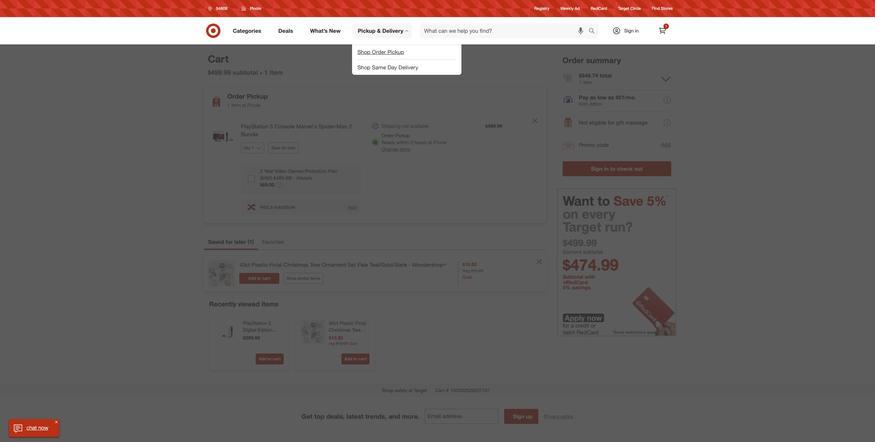 Task type: describe. For each thing, give the bounding box(es) containing it.
every
[[582, 206, 616, 222]]

teal/gold/slate
[[370, 262, 407, 268]]

marvel's
[[296, 123, 317, 130]]

at inside order pickup ready within 2 hours at pinole change store
[[428, 140, 432, 145]]

shop for shop order pickup
[[357, 48, 370, 55]]

pay as low as $51/mo. with affirm
[[579, 94, 636, 107]]

to down $10.50 reg $15.00 sale
[[353, 357, 357, 362]]

*
[[667, 194, 669, 200]]

- inside 40ct plastic finial christmas tree ornament set - wondershop™
[[360, 334, 362, 340]]

40ct for 40ct plastic finial christmas tree ornament set - wondershop™
[[329, 320, 338, 326]]

policy
[[561, 414, 574, 420]]

search button
[[586, 23, 602, 40]]

0 horizontal spatial subtotal
[[233, 68, 258, 76]]

what's new
[[310, 27, 341, 34]]

2 as from the left
[[608, 94, 614, 101]]

restrictions
[[626, 330, 646, 335]]

shop similar items button
[[283, 273, 323, 284]]

to inside $399.99 add to cart
[[268, 357, 272, 362]]

sign for sign up
[[513, 413, 525, 420]]

tree for -
[[352, 327, 361, 333]]

$69.00
[[260, 182, 274, 188]]

bundle
[[241, 131, 258, 138]]

save inside save for later "button"
[[271, 145, 280, 150]]

chat now
[[27, 425, 48, 432]]

not eligible for gift message
[[579, 119, 648, 126]]

add a substitute
[[260, 204, 295, 210]]

add to cart button for playstation 5 digital edition console
[[256, 354, 284, 365]]

0 horizontal spatial target
[[414, 388, 427, 394]]

target inside the on every target run?
[[563, 219, 602, 235]]

code
[[597, 141, 609, 148]]

favorites
[[262, 239, 284, 246]]

set for pale
[[348, 262, 356, 268]]

pinole inside order pickup ready within 2 hours at pinole change store
[[433, 140, 446, 145]]

$10.50 for $10.50 reg $15.00 sale
[[329, 335, 343, 341]]

add inside $399.99 add to cart
[[259, 357, 266, 362]]

latest
[[346, 413, 364, 421]]

digital
[[243, 327, 256, 333]]

run?
[[605, 219, 633, 235]]

order for order pickup ready within 2 hours at pinole change store
[[382, 133, 394, 139]]

40ct plastic finial christmas tree ornament set - wondershop™
[[329, 320, 366, 347]]

edition
[[258, 327, 273, 333]]

shipping
[[382, 123, 401, 129]]

sign for sign in to check out
[[591, 165, 603, 172]]

to inside 40ct plastic finial christmas tree ornament set pale teal/gold/slate - wondershop™ list item
[[257, 276, 261, 281]]

playstation for playstation 5 digital edition console
[[243, 320, 267, 326]]

redcard inside apply now for a credit or debit redcard
[[577, 329, 599, 336]]

deals link
[[273, 23, 302, 38]]

spider-
[[319, 123, 337, 130]]

apply.
[[647, 330, 658, 335]]

subtotal
[[563, 274, 584, 280]]

apply now button
[[563, 314, 604, 323]]

promo
[[579, 141, 595, 148]]

want
[[563, 193, 594, 209]]

shipping not available
[[382, 123, 429, 129]]

1 inside order pickup 1 item at pinole
[[227, 102, 230, 108]]

✕ button
[[54, 419, 59, 425]]

1 as from the left
[[590, 94, 596, 101]]

pickup up day in the top left of the page
[[388, 48, 404, 55]]

sale for $10.50 reg $15.00 sale
[[463, 274, 472, 280]]

registry link
[[534, 6, 550, 11]]

$399.99
[[243, 335, 260, 341]]

1 horizontal spatial add button
[[661, 141, 671, 149]]

94806
[[216, 6, 227, 11]]

get top deals, latest trends, and more.
[[302, 413, 420, 421]]

target circle link
[[618, 6, 641, 11]]

saved
[[208, 239, 224, 246]]

sign for sign in
[[624, 28, 634, 34]]

affirm image
[[564, 96, 573, 103]]

now for apply
[[587, 314, 602, 323]]

subtotal with
[[563, 274, 597, 280]]

protection
[[305, 168, 327, 174]]

finial for 40ct plastic finial christmas tree ornament set - wondershop™
[[355, 320, 366, 326]]

cart item ready to fulfill group
[[204, 115, 546, 223]]

5 for console
[[270, 123, 273, 130]]

102000529207761
[[450, 388, 490, 394]]

with
[[579, 101, 589, 107]]

message
[[626, 119, 648, 126]]

find stores
[[652, 6, 673, 11]]

1 left favorites
[[249, 239, 252, 246]]

debit
[[563, 329, 576, 336]]

pinole inside order pickup 1 item at pinole
[[247, 102, 261, 108]]

ready
[[382, 140, 395, 145]]

later for saved for later ( 1 )
[[234, 239, 246, 246]]

saved for later ( 1 )
[[208, 239, 254, 246]]

1 horizontal spatial save
[[614, 193, 644, 209]]

add to cart for add to cart button within the 40ct plastic finial christmas tree ornament set pale teal/gold/slate - wondershop™ list item
[[248, 276, 270, 281]]

add inside 40ct plastic finial christmas tree ornament set pale teal/gold/slate - wondershop™ list item
[[248, 276, 256, 281]]

1 down 'stores'
[[665, 24, 667, 28]]

shop same day delivery link
[[352, 60, 461, 75]]

deals
[[278, 27, 293, 34]]

✕
[[55, 420, 58, 424]]

on
[[563, 206, 579, 222]]

&
[[377, 27, 381, 34]]

40ct plastic finial christmas tree ornament set pale teal/gold/slate - wondershop™ list item
[[204, 256, 546, 291]]

sign up
[[513, 413, 533, 420]]

categories
[[233, 27, 261, 34]]

allstate
[[296, 175, 312, 181]]

add to cart button for 40ct plastic finial christmas tree ornament set - wondershop™
[[341, 354, 370, 365]]

trends,
[[365, 413, 387, 421]]

40ct plastic finial christmas tree ornament set pale teal/gold/slate - wondershop™
[[239, 262, 446, 268]]

shop for shop same day delivery
[[357, 64, 370, 71]]

privacy policy link
[[544, 413, 574, 420]]

now for chat
[[38, 425, 48, 432]]

available
[[410, 123, 429, 129]]

$15.00 for $10.50 reg $15.00 sale
[[471, 268, 483, 274]]

0 vertical spatial redcard
[[591, 6, 607, 11]]

subtotal inside $499.99 current subtotal $474.99
[[583, 249, 603, 255]]

cart for add to cart button within the 40ct plastic finial christmas tree ornament set pale teal/gold/slate - wondershop™ list item
[[262, 276, 270, 281]]

get
[[302, 413, 313, 421]]

40ct plastic finial christmas tree ornament set pale teal/gold/slate - wondershop&#8482; image
[[208, 260, 235, 287]]

apply
[[565, 314, 585, 323]]

- inside 2 year video games protection plan ($450-$499.99) - allstate
[[293, 175, 295, 181]]

2 horizontal spatial target
[[618, 6, 629, 11]]

plastic for 40ct plastic finial christmas tree ornament set - wondershop™
[[340, 320, 354, 326]]

order for order summary
[[563, 55, 584, 65]]

viewed
[[238, 300, 260, 308]]

40ct for 40ct plastic finial christmas tree ornament set pale teal/gold/slate - wondershop™
[[239, 262, 250, 268]]

hours
[[415, 140, 427, 145]]

*some
[[612, 330, 625, 335]]

$10.50 reg $15.00 sale
[[463, 262, 483, 280]]

cart for add to cart button related to 40ct plastic finial christmas tree ornament set - wondershop™
[[358, 357, 367, 362]]

favorites link
[[258, 236, 288, 250]]

40ct plastic finial christmas tree ornament set pale teal/gold/slate - wondershop™ link
[[239, 261, 446, 269]]

$399.99 add to cart
[[243, 335, 281, 362]]

playstation 5 digital edition console link
[[243, 320, 282, 340]]

affirm
[[590, 101, 603, 107]]

(
[[248, 239, 249, 246]]

5% savings
[[563, 285, 591, 291]]

pale
[[358, 262, 368, 268]]

find
[[652, 6, 660, 11]]

2 year video games protection plan ($450-$499.99) - allstate
[[260, 168, 338, 181]]

man
[[337, 123, 347, 130]]

shop order pickup link
[[352, 44, 461, 59]]

1 vertical spatial 5%
[[563, 285, 571, 291]]

substitute
[[274, 204, 295, 210]]

reg
[[463, 268, 470, 274]]

$499.99)
[[274, 175, 292, 181]]



Task type: locate. For each thing, give the bounding box(es) containing it.
1 horizontal spatial finial
[[355, 320, 366, 326]]

items right similar
[[310, 276, 320, 281]]

pickup inside order pickup 1 item at pinole
[[247, 92, 268, 100]]

($450-
[[260, 175, 274, 181]]

sign down promo code
[[591, 165, 603, 172]]

order inside order pickup ready within 2 hours at pinole change store
[[382, 133, 394, 139]]

pickup left &
[[358, 27, 376, 34]]

items for shop similar items
[[310, 276, 320, 281]]

pay
[[579, 94, 589, 101]]

0 vertical spatial cart
[[208, 53, 229, 65]]

finial inside 40ct plastic finial christmas tree ornament set - wondershop™
[[355, 320, 366, 326]]

console down digital
[[243, 334, 261, 340]]

order down the $499.99 subtotal
[[227, 92, 245, 100]]

*some restrictions apply.
[[612, 330, 658, 335]]

christmas up $10.50 reg $15.00 sale
[[329, 327, 351, 333]]

- right $10.50 reg $15.00 sale
[[360, 334, 362, 340]]

pinole right hours
[[433, 140, 446, 145]]

plastic inside list item
[[252, 262, 268, 268]]

target left 'circle'
[[618, 6, 629, 11]]

pinole inside dropdown button
[[250, 6, 261, 11]]

wondershop™ inside list item
[[412, 262, 446, 268]]

order pickup 1 item at pinole
[[227, 92, 268, 108]]

safely
[[395, 388, 407, 394]]

playstation inside playstation 5 digital edition console
[[243, 320, 267, 326]]

tree for pale
[[310, 262, 320, 268]]

subtotal
[[233, 68, 258, 76], [583, 249, 603, 255]]

cart inside $399.99 add to cart
[[273, 357, 281, 362]]

1 vertical spatial redcard
[[567, 279, 588, 286]]

save up video on the top left of the page
[[271, 145, 280, 150]]

$51/mo.
[[616, 94, 636, 101]]

0 horizontal spatial in
[[604, 165, 609, 172]]

low
[[598, 94, 607, 101]]

pickup & delivery link
[[352, 23, 412, 38]]

What can we help you find? suggestions appear below search field
[[420, 23, 590, 38]]

sign in to check out button
[[563, 161, 671, 176]]

or
[[591, 323, 596, 329]]

to left "check"
[[610, 165, 616, 172]]

1 horizontal spatial cart
[[435, 388, 445, 394]]

0 horizontal spatial finial
[[269, 262, 282, 268]]

0 vertical spatial 2
[[349, 123, 352, 130]]

1 vertical spatial now
[[38, 425, 48, 432]]

add to cart button
[[239, 273, 279, 284], [256, 354, 284, 365], [341, 354, 370, 365]]

tree inside list item
[[310, 262, 320, 268]]

0 vertical spatial 5%
[[647, 193, 667, 209]]

a left substitute
[[270, 204, 273, 210]]

ad
[[575, 6, 580, 11]]

in for sign in
[[635, 28, 639, 34]]

in left "check"
[[604, 165, 609, 172]]

christmas inside list item
[[284, 262, 308, 268]]

playstation up digital
[[243, 320, 267, 326]]

2 left hours
[[411, 140, 413, 145]]

0 vertical spatial add button
[[661, 141, 671, 149]]

0 horizontal spatial now
[[38, 425, 48, 432]]

add to cart for add to cart button related to 40ct plastic finial christmas tree ornament set - wondershop™
[[344, 357, 367, 362]]

5 for digital
[[268, 320, 271, 326]]

delivery right &
[[382, 27, 403, 34]]

1 horizontal spatial cart
[[273, 357, 281, 362]]

order up same
[[372, 48, 386, 55]]

delivery down 'shop order pickup' link
[[399, 64, 418, 71]]

finial inside list item
[[269, 262, 282, 268]]

privacy
[[544, 414, 560, 420]]

Service plan checkbox
[[248, 175, 255, 182]]

console inside playstation 5 digital edition console
[[243, 334, 261, 340]]

0 horizontal spatial cart
[[262, 276, 270, 281]]

0 vertical spatial finial
[[269, 262, 282, 268]]

0 vertical spatial item
[[270, 68, 283, 76]]

playstation 5 console marvel's spider-man 2 bundle
[[241, 123, 352, 138]]

none radio inside the cart item ready to fulfill group
[[372, 123, 379, 130]]

affirm image
[[563, 95, 574, 106]]

sale right reg
[[349, 341, 357, 346]]

0 vertical spatial in
[[635, 28, 639, 34]]

0 horizontal spatial 2
[[260, 168, 263, 174]]

at right hours
[[428, 140, 432, 145]]

40ct up $10.50 reg $15.00 sale
[[329, 320, 338, 326]]

out
[[634, 165, 643, 172]]

2 vertical spatial redcard
[[577, 329, 599, 336]]

ornament inside 40ct plastic finial christmas tree ornament set - wondershop™
[[329, 334, 350, 340]]

recently viewed items
[[209, 300, 278, 308]]

1 vertical spatial save
[[614, 193, 644, 209]]

order pickup ready within 2 hours at pinole change store
[[382, 133, 446, 152]]

$499.99 current subtotal $474.99
[[563, 237, 619, 274]]

$499.99 for $499.99
[[485, 123, 502, 129]]

now inside button
[[38, 425, 48, 432]]

$10.50 for $10.50 reg $15.00 sale
[[463, 262, 477, 267]]

0 horizontal spatial christmas
[[284, 262, 308, 268]]

1 horizontal spatial target
[[563, 219, 602, 235]]

for left credit
[[563, 323, 570, 329]]

0 vertical spatial subtotal
[[233, 68, 258, 76]]

add to cart button down $10.50 reg $15.00 sale
[[341, 354, 370, 365]]

0 vertical spatial sign
[[624, 28, 634, 34]]

0 vertical spatial plastic
[[252, 262, 268, 268]]

pickup down 1 item on the left top
[[247, 92, 268, 100]]

as right low
[[608, 94, 614, 101]]

tree inside 40ct plastic finial christmas tree ornament set - wondershop™
[[352, 327, 361, 333]]

now right chat
[[38, 425, 48, 432]]

redcard link
[[591, 6, 607, 11]]

1 vertical spatial 5
[[268, 320, 271, 326]]

to down edition
[[268, 357, 272, 362]]

0 horizontal spatial at
[[242, 102, 246, 108]]

- inside list item
[[409, 262, 411, 268]]

1 vertical spatial christmas
[[329, 327, 351, 333]]

cart left #
[[435, 388, 445, 394]]

2 inside 2 year video games protection plan ($450-$499.99) - allstate
[[260, 168, 263, 174]]

0 vertical spatial items
[[310, 276, 320, 281]]

a left credit
[[571, 323, 574, 329]]

set inside list item
[[348, 262, 356, 268]]

target right safely
[[414, 388, 427, 394]]

to right want
[[598, 193, 610, 209]]

sign in
[[624, 28, 639, 34]]

1 vertical spatial ornament
[[329, 334, 350, 340]]

add to cart inside 40ct plastic finial christmas tree ornament set pale teal/gold/slate - wondershop™ list item
[[248, 276, 270, 281]]

0 horizontal spatial $15.00
[[336, 341, 348, 346]]

finial for 40ct plastic finial christmas tree ornament set pale teal/gold/slate - wondershop™
[[269, 262, 282, 268]]

target circle
[[618, 6, 641, 11]]

0 vertical spatial delivery
[[382, 27, 403, 34]]

0 vertical spatial save
[[271, 145, 280, 150]]

1 vertical spatial later
[[234, 239, 246, 246]]

1 vertical spatial a
[[571, 323, 574, 329]]

ornament left the 'pale'
[[322, 262, 346, 268]]

sale inside $10.50 reg $15.00 sale
[[349, 341, 357, 346]]

cart up recently viewed items
[[262, 276, 270, 281]]

$499.99 subtotal
[[208, 68, 258, 76]]

set inside 40ct plastic finial christmas tree ornament set - wondershop™
[[352, 334, 359, 340]]

summary
[[586, 55, 621, 65]]

1 vertical spatial in
[[604, 165, 609, 172]]

1 vertical spatial plastic
[[340, 320, 354, 326]]

console up save for later
[[275, 123, 295, 130]]

$10.50 reg $15.00 sale
[[329, 335, 357, 346]]

0 horizontal spatial sign
[[513, 413, 525, 420]]

$499.99 inside $499.99 current subtotal $474.99
[[563, 237, 597, 249]]

40ct down (
[[239, 262, 250, 268]]

sign up button
[[504, 409, 539, 424]]

plastic inside 40ct plastic finial christmas tree ornament set - wondershop™
[[340, 320, 354, 326]]

5
[[270, 123, 273, 130], [268, 320, 271, 326]]

cart down 40ct plastic finial christmas tree ornament set - wondershop™ link
[[358, 357, 367, 362]]

1 vertical spatial 40ct
[[329, 320, 338, 326]]

1 vertical spatial pinole
[[247, 102, 261, 108]]

shop inside 'link'
[[357, 64, 370, 71]]

cart up the $499.99 subtotal
[[208, 53, 229, 65]]

1 vertical spatial -
[[409, 262, 411, 268]]

items for recently viewed items
[[261, 300, 278, 308]]

for
[[608, 119, 615, 126], [282, 145, 286, 150], [226, 239, 233, 246], [563, 323, 570, 329]]

None radio
[[372, 123, 379, 130]]

0 horizontal spatial wondershop™
[[329, 341, 359, 347]]

shop for shop similar items
[[287, 276, 296, 281]]

0 horizontal spatial add to cart
[[248, 276, 270, 281]]

shop same day delivery
[[357, 64, 418, 71]]

redcard
[[591, 6, 607, 11], [567, 279, 588, 286], [577, 329, 599, 336]]

1 horizontal spatial 5%
[[647, 193, 667, 209]]

2 horizontal spatial 2
[[411, 140, 413, 145]]

at up bundle
[[242, 102, 246, 108]]

1 up playstation 5 console marvel&#39;s spider-man 2 bundle image
[[227, 102, 230, 108]]

more.
[[402, 413, 420, 421]]

stores
[[661, 6, 673, 11]]

items right viewed
[[261, 300, 278, 308]]

item inside order pickup 1 item at pinole
[[231, 102, 241, 108]]

cart
[[208, 53, 229, 65], [435, 388, 445, 394]]

0 vertical spatial now
[[587, 314, 602, 323]]

0 vertical spatial christmas
[[284, 262, 308, 268]]

for down playstation 5 console marvel's spider-man 2 bundle
[[282, 145, 286, 150]]

console inside playstation 5 console marvel's spider-man 2 bundle
[[275, 123, 295, 130]]

wondershop™ inside 40ct plastic finial christmas tree ornament set - wondershop™
[[329, 341, 359, 347]]

add to cart button inside 40ct plastic finial christmas tree ornament set pale teal/gold/slate - wondershop™ list item
[[239, 273, 279, 284]]

0 vertical spatial add to cart
[[248, 276, 270, 281]]

40ct inside 40ct plastic finial christmas tree ornament set - wondershop™
[[329, 320, 338, 326]]

)
[[252, 239, 254, 246]]

playstation for playstation 5 console marvel's spider-man 2 bundle
[[241, 123, 269, 130]]

christmas up similar
[[284, 262, 308, 268]]

delivery inside 'link'
[[399, 64, 418, 71]]

0 horizontal spatial plastic
[[252, 262, 268, 268]]

weekly
[[561, 6, 574, 11]]

- down the games
[[293, 175, 295, 181]]

search
[[586, 28, 602, 35]]

sale for $10.50 reg $15.00 sale
[[349, 341, 357, 346]]

pinole button
[[237, 2, 266, 15]]

1 vertical spatial set
[[352, 334, 359, 340]]

now right apply
[[587, 314, 602, 323]]

0 horizontal spatial sale
[[349, 341, 357, 346]]

2 vertical spatial -
[[360, 334, 362, 340]]

$15.00 inside $10.50 reg $15.00 sale
[[336, 341, 348, 346]]

shop left similar
[[287, 276, 296, 281]]

as up the affirm
[[590, 94, 596, 101]]

cart for cart # 102000529207761
[[435, 388, 445, 394]]

order left summary
[[563, 55, 584, 65]]

order inside order pickup 1 item at pinole
[[227, 92, 245, 100]]

1 vertical spatial 2
[[411, 140, 413, 145]]

cart for cart
[[208, 53, 229, 65]]

a inside group
[[270, 204, 273, 210]]

a inside apply now for a credit or debit redcard
[[571, 323, 574, 329]]

promo code
[[579, 141, 609, 148]]

2 inside order pickup ready within 2 hours at pinole change store
[[411, 140, 413, 145]]

in for sign in to check out
[[604, 165, 609, 172]]

40ct plastic finial christmas tree ornament set - wondershop™ image
[[301, 320, 325, 344], [301, 320, 325, 344]]

1
[[665, 24, 667, 28], [264, 68, 268, 76], [227, 102, 230, 108], [249, 239, 252, 246]]

0 horizontal spatial tree
[[310, 262, 320, 268]]

2 right man
[[349, 123, 352, 130]]

pickup inside order pickup ready within 2 hours at pinole change store
[[395, 133, 410, 139]]

plastic for 40ct plastic finial christmas tree ornament set pale teal/gold/slate - wondershop™
[[252, 262, 268, 268]]

#
[[446, 388, 449, 394]]

gift
[[616, 119, 624, 126]]

1 vertical spatial finial
[[355, 320, 366, 326]]

1 horizontal spatial -
[[360, 334, 362, 340]]

pinole up the categories link
[[250, 6, 261, 11]]

None text field
[[425, 409, 499, 424]]

1 horizontal spatial subtotal
[[583, 249, 603, 255]]

registry
[[534, 6, 550, 11]]

want to save 5% *
[[563, 193, 669, 209]]

christmas for 40ct plastic finial christmas tree ornament set - wondershop™
[[329, 327, 351, 333]]

in down 'circle'
[[635, 28, 639, 34]]

subtotal up order pickup 1 item at pinole
[[233, 68, 258, 76]]

2 vertical spatial 2
[[260, 168, 263, 174]]

0 horizontal spatial add button
[[348, 204, 357, 210]]

2 horizontal spatial -
[[409, 262, 411, 268]]

chat now dialog
[[9, 419, 59, 437]]

save up run?
[[614, 193, 644, 209]]

40ct inside list item
[[239, 262, 250, 268]]

cart down playstation 5 digital edition console link
[[273, 357, 281, 362]]

sign down target circle link
[[624, 28, 634, 34]]

1 horizontal spatial $15.00
[[471, 268, 483, 274]]

target down want
[[563, 219, 602, 235]]

later inside "button"
[[288, 145, 296, 150]]

shop left same
[[357, 64, 370, 71]]

playstation up bundle
[[241, 123, 269, 130]]

at inside order pickup 1 item at pinole
[[242, 102, 246, 108]]

- right teal/gold/slate
[[409, 262, 411, 268]]

ornament for -
[[329, 334, 350, 340]]

shop inside button
[[287, 276, 296, 281]]

0 horizontal spatial console
[[243, 334, 261, 340]]

ornament inside list item
[[322, 262, 346, 268]]

ornament for pale
[[322, 262, 346, 268]]

year
[[264, 168, 273, 174]]

tree up shop similar items
[[310, 262, 320, 268]]

tree up $10.50 reg $15.00 sale
[[352, 327, 361, 333]]

sale inside $10.50 reg $15.00 sale
[[463, 274, 472, 280]]

set for -
[[352, 334, 359, 340]]

new
[[329, 27, 341, 34]]

find stores link
[[652, 6, 673, 11]]

with
[[585, 274, 595, 280]]

1 vertical spatial sale
[[349, 341, 357, 346]]

94806 button
[[204, 2, 235, 15]]

subtotal right current
[[583, 249, 603, 255]]

0 vertical spatial a
[[270, 204, 273, 210]]

ornament
[[322, 262, 346, 268], [329, 334, 350, 340]]

2 inside playstation 5 console marvel's spider-man 2 bundle
[[349, 123, 352, 130]]

$15.00 inside $10.50 reg $15.00 sale
[[471, 268, 483, 274]]

40ct
[[239, 262, 250, 268], [329, 320, 338, 326]]

reg
[[329, 341, 335, 346]]

0 horizontal spatial 40ct
[[239, 262, 250, 268]]

sale
[[463, 274, 472, 280], [349, 341, 357, 346]]

Store pickup radio
[[372, 139, 379, 146]]

1 vertical spatial items
[[261, 300, 278, 308]]

later down playstation 5 console marvel's spider-man 2 bundle
[[288, 145, 296, 150]]

0 horizontal spatial items
[[261, 300, 278, 308]]

order
[[372, 48, 386, 55], [563, 55, 584, 65], [227, 92, 245, 100], [382, 133, 394, 139]]

0 vertical spatial set
[[348, 262, 356, 268]]

$10.50 inside $10.50 reg $15.00 sale
[[463, 262, 477, 267]]

store
[[400, 146, 411, 152]]

1 horizontal spatial now
[[587, 314, 602, 323]]

change
[[382, 146, 398, 152]]

1 horizontal spatial plastic
[[340, 320, 354, 326]]

for left gift
[[608, 119, 615, 126]]

sign left up
[[513, 413, 525, 420]]

5 inside playstation 5 digital edition console
[[268, 320, 271, 326]]

for inside apply now for a credit or debit redcard
[[563, 323, 570, 329]]

christmas inside 40ct plastic finial christmas tree ornament set - wondershop™
[[329, 327, 351, 333]]

0 vertical spatial 5
[[270, 123, 273, 130]]

0 vertical spatial later
[[288, 145, 296, 150]]

$499.99 inside the cart item ready to fulfill group
[[485, 123, 502, 129]]

0 vertical spatial playstation
[[241, 123, 269, 130]]

2 horizontal spatial $499.99
[[563, 237, 597, 249]]

item
[[270, 68, 283, 76], [231, 102, 241, 108]]

later left (
[[234, 239, 246, 246]]

deals,
[[326, 413, 345, 421]]

to up viewed
[[257, 276, 261, 281]]

weekly ad
[[561, 6, 580, 11]]

in inside sign in to check out button
[[604, 165, 609, 172]]

1 vertical spatial playstation
[[243, 320, 267, 326]]

playstation inside playstation 5 console marvel's spider-man 2 bundle
[[241, 123, 269, 130]]

$499.99 for $499.99 current subtotal $474.99
[[563, 237, 597, 249]]

add to cart down $10.50 reg $15.00 sale
[[344, 357, 367, 362]]

1 vertical spatial $499.99
[[485, 123, 502, 129]]

1 horizontal spatial tree
[[352, 327, 361, 333]]

order summary
[[563, 55, 621, 65]]

now inside apply now for a credit or debit redcard
[[587, 314, 602, 323]]

0 horizontal spatial later
[[234, 239, 246, 246]]

$10.50 inside $10.50 reg $15.00 sale
[[329, 335, 343, 341]]

and
[[389, 413, 400, 421]]

2 vertical spatial target
[[414, 388, 427, 394]]

current
[[563, 249, 582, 255]]

$10.50
[[463, 262, 477, 267], [329, 335, 343, 341]]

similar
[[297, 276, 309, 281]]

0 horizontal spatial 5%
[[563, 285, 571, 291]]

playstation 5 digital edition console image
[[215, 320, 239, 344], [215, 320, 239, 344]]

for inside "button"
[[282, 145, 286, 150]]

add to cart button down $399.99
[[256, 354, 284, 365]]

cart
[[262, 276, 270, 281], [273, 357, 281, 362], [358, 357, 367, 362]]

1 horizontal spatial item
[[270, 68, 283, 76]]

1 vertical spatial add to cart
[[344, 357, 367, 362]]

1 vertical spatial add button
[[348, 204, 357, 210]]

check
[[617, 165, 633, 172]]

1 horizontal spatial console
[[275, 123, 295, 130]]

shop for shop safely at target
[[382, 388, 394, 394]]

plastic up $10.50 reg $15.00 sale
[[340, 320, 354, 326]]

1 horizontal spatial $10.50
[[463, 262, 477, 267]]

1 vertical spatial subtotal
[[583, 249, 603, 255]]

video
[[275, 168, 287, 174]]

$15.00 for $10.50 reg $15.00 sale
[[336, 341, 348, 346]]

cart inside 40ct plastic finial christmas tree ornament set pale teal/gold/slate - wondershop™ list item
[[262, 276, 270, 281]]

1 horizontal spatial $499.99
[[485, 123, 502, 129]]

ornament up reg
[[329, 334, 350, 340]]

chat now button
[[9, 419, 59, 437]]

$499.99 for $499.99 subtotal
[[208, 68, 231, 76]]

1 vertical spatial item
[[231, 102, 241, 108]]

5 up save for later
[[270, 123, 273, 130]]

sale down reg
[[463, 274, 472, 280]]

0 vertical spatial sale
[[463, 274, 472, 280]]

cart # 102000529207761
[[435, 388, 490, 394]]

at right safely
[[409, 388, 413, 394]]

1 horizontal spatial as
[[608, 94, 614, 101]]

40ct plastic finial christmas tree ornament set - wondershop™ link
[[329, 320, 368, 347]]

pinole up bundle
[[247, 102, 261, 108]]

add to cart button up viewed
[[239, 273, 279, 284]]

wondershop™
[[412, 262, 446, 268], [329, 341, 359, 347]]

2 horizontal spatial cart
[[358, 357, 367, 362]]

shop left safely
[[382, 388, 394, 394]]

pickup & delivery
[[358, 27, 403, 34]]

1 right the $499.99 subtotal
[[264, 68, 268, 76]]

later for save for later
[[288, 145, 296, 150]]

christmas for 40ct plastic finial christmas tree ornament set pale teal/gold/slate - wondershop™
[[284, 262, 308, 268]]

circle
[[631, 6, 641, 11]]

1 horizontal spatial items
[[310, 276, 320, 281]]

order up "ready"
[[382, 133, 394, 139]]

2 left year
[[260, 168, 263, 174]]

finial up $10.50 reg $15.00 sale
[[355, 320, 366, 326]]

plastic down )
[[252, 262, 268, 268]]

1 vertical spatial sign
[[591, 165, 603, 172]]

5 up edition
[[268, 320, 271, 326]]

playstation
[[241, 123, 269, 130], [243, 320, 267, 326]]

1 horizontal spatial sign
[[591, 165, 603, 172]]

order for order pickup 1 item at pinole
[[227, 92, 245, 100]]

items inside button
[[310, 276, 320, 281]]

finial down favorites link
[[269, 262, 282, 268]]

$15.00
[[471, 268, 483, 274], [336, 341, 348, 346]]

save for later button
[[268, 143, 299, 153]]

for right saved
[[226, 239, 233, 246]]

1 vertical spatial at
[[428, 140, 432, 145]]

0 horizontal spatial cart
[[208, 53, 229, 65]]

0 vertical spatial $15.00
[[471, 268, 483, 274]]

1 horizontal spatial add to cart
[[344, 357, 367, 362]]

5 inside playstation 5 console marvel's spider-man 2 bundle
[[270, 123, 273, 130]]

pickup up within at the top left of the page
[[395, 133, 410, 139]]

1 horizontal spatial at
[[409, 388, 413, 394]]

later
[[288, 145, 296, 150], [234, 239, 246, 246]]

save for later
[[271, 145, 296, 150]]

shop down pickup & delivery
[[357, 48, 370, 55]]

playstation 5 console marvel&#39;s spider-man 2 bundle image
[[210, 123, 237, 150]]

add to cart up viewed
[[248, 276, 270, 281]]

in inside sign in link
[[635, 28, 639, 34]]

0 vertical spatial tree
[[310, 262, 320, 268]]



Task type: vqa. For each thing, say whether or not it's contained in the screenshot.
"Motorola" within Consumer Cellular Motorola Moto G 5G 2023 (64GB) - Ink Blue
no



